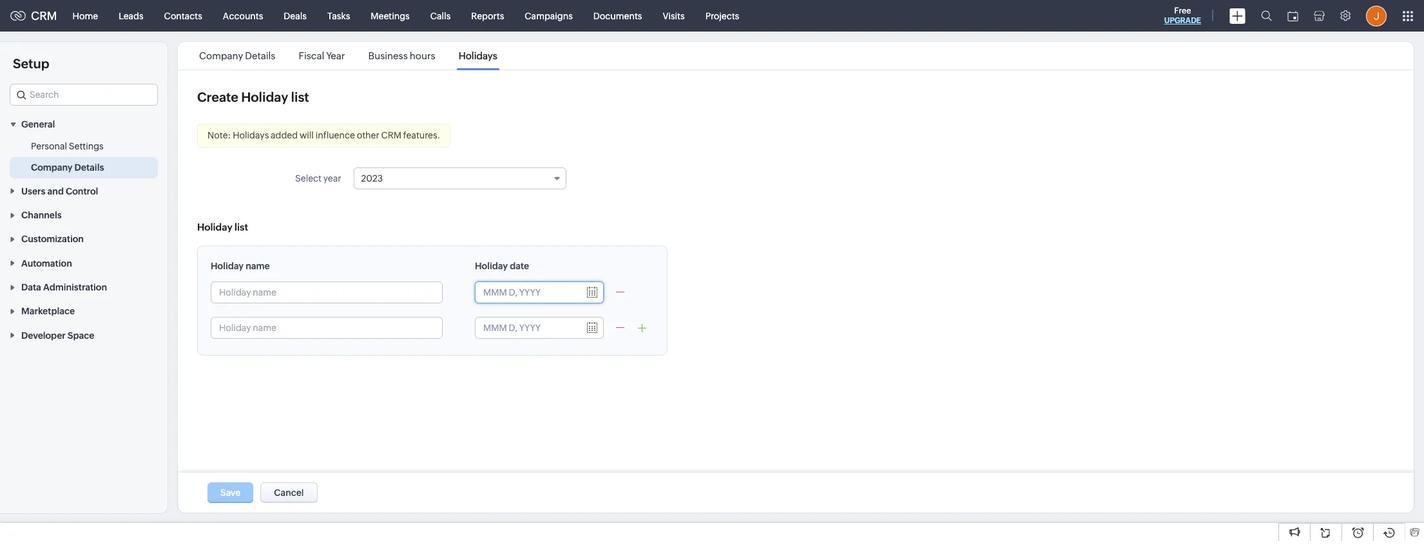Task type: locate. For each thing, give the bounding box(es) containing it.
automation button
[[0, 251, 168, 275]]

date
[[510, 261, 529, 271]]

company details down accounts
[[199, 50, 276, 61]]

reports
[[471, 11, 504, 21]]

holiday for holiday list
[[197, 222, 233, 233]]

leads
[[119, 11, 144, 21]]

holiday date
[[475, 261, 529, 271]]

developer space button
[[0, 323, 168, 347]]

0 vertical spatial crm
[[31, 9, 57, 23]]

users and control button
[[0, 179, 168, 203]]

cancel button
[[261, 483, 318, 504]]

0 vertical spatial company details
[[199, 50, 276, 61]]

holidays right note:
[[233, 130, 269, 141]]

0 vertical spatial company details link
[[197, 50, 278, 61]]

home
[[73, 11, 98, 21]]

1 horizontal spatial crm
[[381, 130, 402, 141]]

None field
[[10, 84, 158, 106]]

holiday up the holiday name
[[197, 222, 233, 233]]

search element
[[1254, 0, 1280, 32]]

contacts
[[164, 11, 202, 21]]

0 horizontal spatial crm
[[31, 9, 57, 23]]

other
[[357, 130, 380, 141]]

1 vertical spatial company
[[31, 163, 73, 173]]

1 vertical spatial company details
[[31, 163, 104, 173]]

0 horizontal spatial company
[[31, 163, 73, 173]]

0 vertical spatial holidays
[[459, 50, 498, 61]]

company details link down personal settings
[[31, 161, 104, 174]]

1 horizontal spatial company details link
[[197, 50, 278, 61]]

crm left home
[[31, 9, 57, 23]]

home link
[[62, 0, 108, 31]]

company down personal
[[31, 163, 73, 173]]

campaigns link
[[515, 0, 583, 31]]

influence
[[316, 130, 355, 141]]

features.
[[404, 130, 440, 141]]

profile image
[[1367, 5, 1388, 26]]

and
[[47, 186, 64, 196]]

marketplace
[[21, 307, 75, 317]]

documents
[[594, 11, 642, 21]]

0 horizontal spatial company details link
[[31, 161, 104, 174]]

developer
[[21, 331, 66, 341]]

1 vertical spatial holidays
[[233, 130, 269, 141]]

0 horizontal spatial company details
[[31, 163, 104, 173]]

crm link
[[10, 9, 57, 23]]

0 vertical spatial company
[[199, 50, 243, 61]]

general
[[21, 120, 55, 130]]

deals link
[[274, 0, 317, 31]]

list
[[188, 42, 509, 70]]

general region
[[0, 136, 168, 179]]

2023 field
[[354, 168, 567, 190]]

meetings link
[[361, 0, 420, 31]]

deals
[[284, 11, 307, 21]]

holidays down reports link
[[459, 50, 498, 61]]

list
[[291, 90, 309, 104], [235, 222, 248, 233]]

details up create holiday list at the top
[[245, 50, 276, 61]]

details
[[245, 50, 276, 61], [75, 163, 104, 173]]

create
[[197, 90, 238, 104]]

company details down personal settings
[[31, 163, 104, 173]]

company details link down accounts
[[197, 50, 278, 61]]

data
[[21, 282, 41, 293]]

company details inside general region
[[31, 163, 104, 173]]

general button
[[0, 112, 168, 136]]

create holiday list
[[197, 90, 309, 104]]

holiday for holiday date
[[475, 261, 508, 271]]

holiday
[[241, 90, 288, 104], [197, 222, 233, 233], [211, 261, 244, 271], [475, 261, 508, 271]]

fiscal year
[[299, 50, 345, 61]]

personal settings
[[31, 141, 104, 152]]

space
[[68, 331, 94, 341]]

1 horizontal spatial list
[[291, 90, 309, 104]]

marketplace button
[[0, 299, 168, 323]]

visits
[[663, 11, 685, 21]]

list up the holiday name
[[235, 222, 248, 233]]

1 vertical spatial details
[[75, 163, 104, 173]]

crm right other
[[381, 130, 402, 141]]

users and control
[[21, 186, 98, 196]]

0 horizontal spatial details
[[75, 163, 104, 173]]

details down settings
[[75, 163, 104, 173]]

channels
[[21, 210, 62, 221]]

setup
[[13, 56, 49, 71]]

1 horizontal spatial details
[[245, 50, 276, 61]]

company
[[199, 50, 243, 61], [31, 163, 73, 173]]

company up create
[[199, 50, 243, 61]]

details inside general region
[[75, 163, 104, 173]]

holiday up added
[[241, 90, 288, 104]]

0 horizontal spatial list
[[235, 222, 248, 233]]

channels button
[[0, 203, 168, 227]]

company details
[[199, 50, 276, 61], [31, 163, 104, 173]]

holiday left date
[[475, 261, 508, 271]]

crm
[[31, 9, 57, 23], [381, 130, 402, 141]]

1 horizontal spatial holidays
[[459, 50, 498, 61]]

holidays
[[459, 50, 498, 61], [233, 130, 269, 141]]

0 horizontal spatial holidays
[[233, 130, 269, 141]]

0 vertical spatial list
[[291, 90, 309, 104]]

holiday left name
[[211, 261, 244, 271]]

list up will
[[291, 90, 309, 104]]

company details link
[[197, 50, 278, 61], [31, 161, 104, 174]]



Task type: vqa. For each thing, say whether or not it's contained in the screenshot.
·
no



Task type: describe. For each thing, give the bounding box(es) containing it.
personal
[[31, 141, 67, 152]]

0 vertical spatial details
[[245, 50, 276, 61]]

calendar image
[[1288, 11, 1299, 21]]

meetings
[[371, 11, 410, 21]]

leads link
[[108, 0, 154, 31]]

free upgrade
[[1165, 6, 1202, 25]]

profile element
[[1359, 0, 1395, 31]]

hours
[[410, 50, 436, 61]]

Search text field
[[10, 84, 157, 105]]

year
[[324, 173, 341, 184]]

accounts link
[[213, 0, 274, 31]]

cancel
[[274, 488, 304, 498]]

administration
[[43, 282, 107, 293]]

accounts
[[223, 11, 263, 21]]

tasks
[[327, 11, 350, 21]]

upgrade
[[1165, 16, 1202, 25]]

holiday name
[[211, 261, 270, 271]]

contacts link
[[154, 0, 213, 31]]

name
[[246, 261, 270, 271]]

data administration
[[21, 282, 107, 293]]

note: holidays added will influence other crm features.
[[208, 130, 440, 141]]

added
[[271, 130, 298, 141]]

settings
[[69, 141, 104, 152]]

calls
[[431, 11, 451, 21]]

projects
[[706, 11, 740, 21]]

Holiday name text field
[[211, 282, 442, 303]]

year
[[326, 50, 345, 61]]

documents link
[[583, 0, 653, 31]]

1 horizontal spatial company details
[[199, 50, 276, 61]]

company inside the company details link
[[31, 163, 73, 173]]

control
[[66, 186, 98, 196]]

personal settings link
[[31, 140, 104, 153]]

1 vertical spatial company details link
[[31, 161, 104, 174]]

reports link
[[461, 0, 515, 31]]

holidays link
[[457, 50, 500, 61]]

list containing company details
[[188, 42, 509, 70]]

developer space
[[21, 331, 94, 341]]

holiday for holiday name
[[211, 261, 244, 271]]

calls link
[[420, 0, 461, 31]]

automation
[[21, 258, 72, 269]]

will
[[300, 130, 314, 141]]

MMM d, yyyy text field
[[476, 282, 579, 303]]

free
[[1175, 6, 1192, 15]]

data administration button
[[0, 275, 168, 299]]

holiday list
[[197, 222, 248, 233]]

select
[[295, 173, 322, 184]]

1 horizontal spatial company
[[199, 50, 243, 61]]

MMM d, yyyy text field
[[476, 318, 579, 338]]

2023
[[361, 173, 383, 184]]

fiscal
[[299, 50, 324, 61]]

1 vertical spatial list
[[235, 222, 248, 233]]

users
[[21, 186, 45, 196]]

business hours
[[368, 50, 436, 61]]

fiscal year link
[[297, 50, 347, 61]]

customization button
[[0, 227, 168, 251]]

search image
[[1262, 10, 1273, 21]]

note:
[[208, 130, 231, 141]]

Holiday name text field
[[211, 318, 442, 338]]

business
[[368, 50, 408, 61]]

1 vertical spatial crm
[[381, 130, 402, 141]]

select year
[[295, 173, 341, 184]]

projects link
[[695, 0, 750, 31]]

create menu element
[[1222, 0, 1254, 31]]

visits link
[[653, 0, 695, 31]]

customization
[[21, 234, 84, 245]]

tasks link
[[317, 0, 361, 31]]

business hours link
[[367, 50, 438, 61]]

campaigns
[[525, 11, 573, 21]]

create menu image
[[1230, 8, 1246, 24]]



